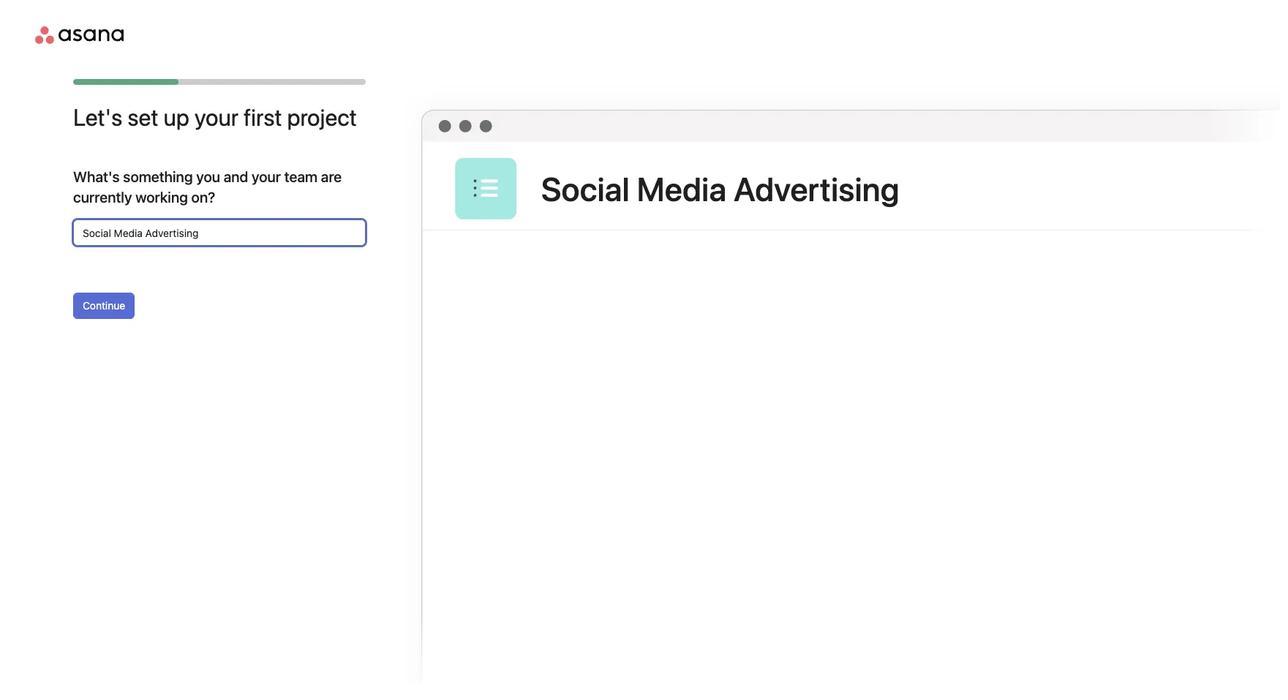 Task type: vqa. For each thing, say whether or not it's contained in the screenshot.
link
no



Task type: locate. For each thing, give the bounding box(es) containing it.
working on?
[[136, 189, 215, 206]]

social
[[541, 169, 630, 208]]

up
[[164, 103, 189, 131]]

0 horizontal spatial your
[[194, 103, 239, 131]]

your right and
[[252, 168, 281, 185]]

social media advertising
[[541, 169, 900, 208]]

your right up
[[194, 103, 239, 131]]

your
[[194, 103, 239, 131], [252, 168, 281, 185]]

let's
[[73, 103, 123, 131]]

1 horizontal spatial your
[[252, 168, 281, 185]]

0 vertical spatial your
[[194, 103, 239, 131]]

1 vertical spatial your
[[252, 168, 281, 185]]

what's something you and your team are currently working on?
[[73, 168, 342, 206]]

continue
[[83, 299, 125, 312]]

let's set up your first project
[[73, 103, 357, 131]]



Task type: describe. For each thing, give the bounding box(es) containing it.
first project
[[244, 103, 357, 131]]

team
[[284, 168, 318, 185]]

listmulticoloricon image
[[474, 176, 498, 201]]

media advertising
[[637, 169, 900, 208]]

set
[[128, 103, 158, 131]]

something
[[123, 168, 193, 185]]

what's something you and your team are currently working on? element
[[73, 167, 366, 208]]

continue button
[[73, 293, 135, 319]]

your inside what's something you and your team are currently working on?
[[252, 168, 281, 185]]

you
[[196, 168, 220, 185]]

Let's set up your first project What's something you and your team are currently working on? text field
[[73, 220, 366, 246]]

are
[[321, 168, 342, 185]]

and
[[224, 168, 248, 185]]

currently
[[73, 189, 132, 206]]

what's
[[73, 168, 120, 185]]

asana image
[[35, 26, 124, 44]]



